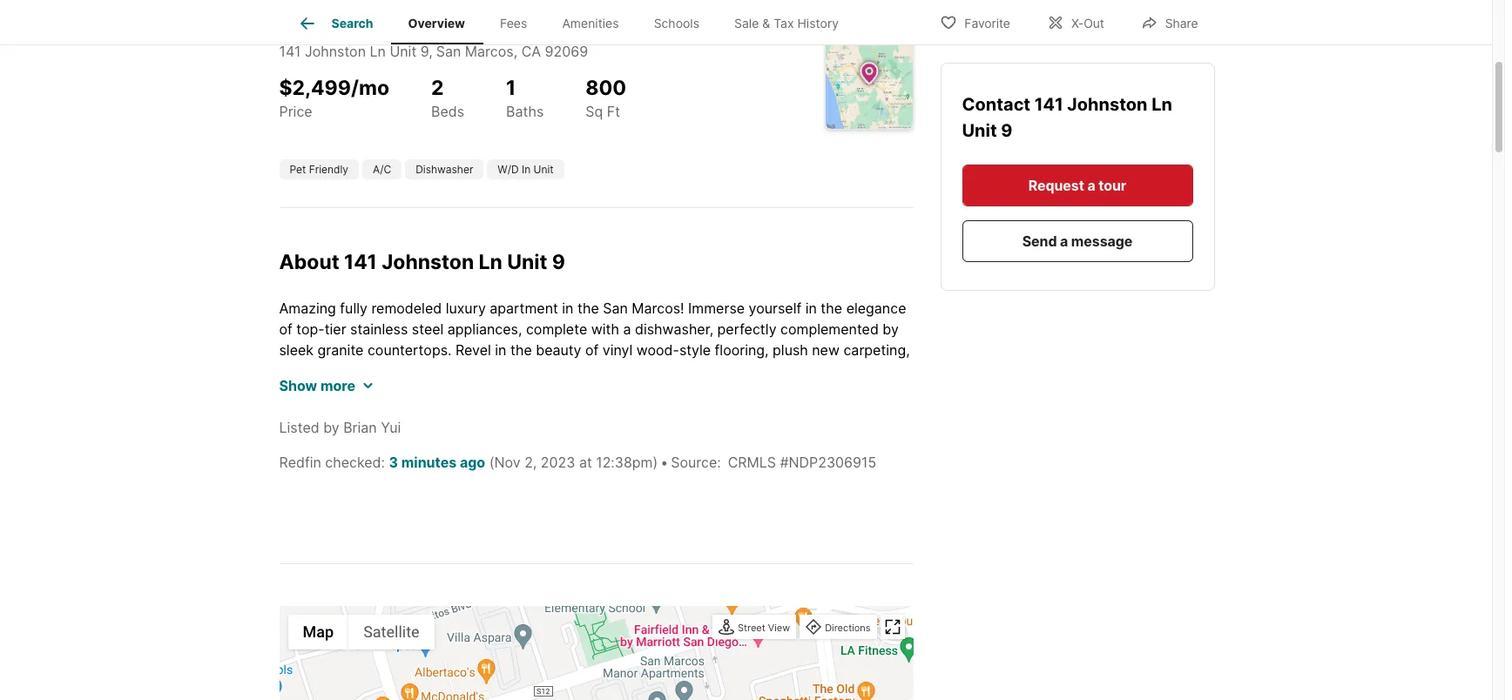 Task type: locate. For each thing, give the bounding box(es) containing it.
also
[[279, 467, 306, 484]]

2 vertical spatial johnston
[[382, 250, 474, 274]]

1 horizontal spatial ,
[[514, 43, 518, 60]]

0 horizontal spatial 141
[[279, 43, 301, 60]]

access
[[754, 550, 800, 568]]

apartment up distance,
[[613, 446, 682, 463]]

this
[[763, 508, 787, 526]]

0 vertical spatial 141
[[279, 43, 301, 60]]

baths
[[506, 103, 544, 120]]

1 horizontal spatial image image
[[940, 0, 1213, 20]]

true
[[739, 383, 766, 400]]

enjoy
[[842, 404, 878, 421]]

shops,
[[515, 508, 559, 526]]

1 vertical spatial 141
[[1035, 94, 1063, 115]]

1 vertical spatial comfort
[[593, 425, 645, 442]]

immerse
[[688, 299, 745, 317]]

revel
[[455, 341, 491, 359]]

complete
[[526, 320, 587, 338]]

for
[[627, 404, 645, 421]]

141 for 141 johnston ln unit 9 , san marcos , ca 92069
[[279, 43, 301, 60]]

freeway.
[[279, 571, 335, 589]]

providing
[[369, 446, 430, 463]]

about
[[279, 250, 339, 274]]

1 vertical spatial marcos
[[382, 488, 431, 505]]

minute
[[399, 529, 444, 547]]

johnston
[[305, 43, 366, 60], [1067, 94, 1148, 115], [382, 250, 474, 274]]

a left 10-
[[366, 529, 373, 547]]

in up "mind."
[[552, 425, 563, 442]]

carpeting,
[[844, 341, 910, 359]]

2023
[[541, 454, 575, 471]]

ln for 141 johnston ln unit 9 , san marcos , ca 92069
[[370, 43, 386, 60]]

the up "this" on the left of page
[[567, 425, 589, 442]]

, left ca
[[514, 43, 518, 60]]

tab list containing search
[[279, 0, 870, 44]]

141 johnston ln unit 9
[[962, 94, 1172, 141]]

9 up complete
[[552, 250, 565, 274]]

ln down 'share' button
[[1152, 94, 1172, 115]]

boasting
[[811, 383, 869, 400]]

lend
[[398, 404, 426, 421]]

0 vertical spatial is
[[713, 383, 723, 400]]

141
[[279, 43, 301, 60], [1035, 94, 1063, 115], [344, 250, 377, 274]]

1 horizontal spatial johnston
[[382, 250, 474, 274]]

&
[[762, 16, 770, 31]]

johnston up remodeled
[[382, 250, 474, 274]]

1 horizontal spatial with
[[697, 362, 725, 380]]

steel
[[412, 320, 444, 338]]

the down ideal
[[514, 383, 536, 400]]

in up complete
[[562, 299, 574, 317]]

to down drive
[[466, 550, 479, 568]]

1 horizontal spatial ln
[[479, 250, 503, 274]]

request a tour
[[1028, 177, 1126, 194]]

#
[[780, 454, 789, 471]]

w/d
[[498, 163, 519, 176]]

tab list
[[279, 0, 870, 44]]

overview tab
[[391, 3, 483, 44]]

of down right
[[524, 446, 538, 463]]

0 vertical spatial ln
[[370, 43, 386, 60]]

and
[[279, 362, 304, 380], [447, 425, 472, 442], [563, 508, 587, 526], [809, 529, 834, 547]]

2 horizontal spatial 141
[[1035, 94, 1063, 115]]

the up "shops,"
[[518, 488, 539, 505]]

1 horizontal spatial 9
[[552, 250, 565, 274]]

9 inside 141 johnston ln unit 9
[[1001, 120, 1013, 141]]

apartment up complete
[[490, 299, 558, 317]]

1 vertical spatial by
[[323, 419, 339, 436]]

and up added
[[447, 425, 472, 442]]

not
[[728, 446, 750, 463]]

with down style on the left of page
[[697, 362, 725, 380]]

yui
[[381, 419, 401, 436]]

and down sleek
[[279, 362, 304, 380]]

tour
[[1099, 177, 1126, 194]]

your down flawless
[[666, 425, 695, 442]]

starbucks,
[[279, 488, 349, 505]]

ndp2306915
[[789, 454, 876, 471]]

sale & tax history tab
[[717, 3, 856, 44]]

lit
[[279, 404, 291, 421]]

home.
[[730, 425, 771, 442]]

2 horizontal spatial johnston
[[1067, 94, 1148, 115]]

2 horizontal spatial 9
[[1001, 120, 1013, 141]]

apartment
[[490, 299, 558, 317], [613, 446, 682, 463]]

application.
[[762, 404, 838, 421]]

dryer,
[[476, 425, 514, 442]]

0 vertical spatial 9
[[420, 43, 429, 60]]

to down options,
[[484, 529, 498, 547]]

street
[[738, 622, 765, 634]]

141 up fully
[[344, 250, 377, 274]]

1 vertical spatial ln
[[1152, 94, 1172, 115]]

variety
[[795, 488, 840, 505]]

send
[[1022, 233, 1057, 250]]

2 horizontal spatial ln
[[1152, 94, 1172, 115]]

search link
[[297, 13, 373, 34]]

2 vertical spatial with
[[843, 425, 871, 442]]

2 vertical spatial 141
[[344, 250, 377, 274]]

of
[[279, 320, 293, 338], [585, 341, 599, 359], [366, 425, 380, 442], [649, 425, 662, 442], [524, 446, 538, 463], [843, 488, 857, 505], [711, 529, 724, 547]]

marcos up access
[[757, 529, 805, 547]]

a up thoughtfully
[[308, 362, 316, 380]]

1 horizontal spatial apartment
[[613, 446, 682, 463]]

options,
[[459, 508, 511, 526]]

with down enjoy
[[843, 425, 871, 442]]

1 horizontal spatial marcos
[[465, 43, 514, 60]]

contact
[[962, 94, 1035, 115]]

1 vertical spatial with
[[697, 362, 725, 380]]

by
[[883, 320, 899, 338], [323, 419, 339, 436]]

1 vertical spatial johnston
[[1067, 94, 1148, 115]]

the up ideal
[[510, 341, 532, 359]]

to right access
[[804, 550, 817, 568]]

dishwasher
[[416, 163, 473, 176]]

show more
[[279, 377, 355, 394]]

is up makeup
[[713, 383, 723, 400]]

comfort down for
[[593, 425, 645, 442]]

800
[[586, 76, 626, 100]]

a up living
[[875, 425, 883, 442]]

9 down contact
[[1001, 120, 1013, 141]]

institution
[[585, 550, 650, 568]]

ln up luxury
[[479, 250, 503, 274]]

https://www.zumper.com/apartments-
[[403, 571, 655, 589]]

0 horizontal spatial is
[[713, 383, 723, 400]]

image image
[[279, 0, 933, 20], [940, 0, 1213, 20]]

0 horizontal spatial ln
[[370, 43, 386, 60]]

your down the both
[[483, 550, 512, 568]]

in up experience
[[495, 341, 506, 359]]

marcos up entertainment
[[382, 488, 431, 505]]

share button
[[1126, 4, 1213, 40]]

141 up $2,499
[[279, 43, 301, 60]]

ln inside 141 johnston ln unit 9
[[1152, 94, 1172, 115]]

ln up /mo
[[370, 43, 386, 60]]

redfin
[[279, 454, 321, 471]]

elegance
[[846, 299, 906, 317]]

convenience
[[279, 425, 362, 442]]

0 horizontal spatial with
[[591, 320, 619, 338]]

1 vertical spatial your
[[483, 550, 512, 568]]

2 horizontal spatial marcos
[[757, 529, 805, 547]]

a up vinyl
[[623, 320, 631, 338]]

2 vertical spatial ln
[[479, 250, 503, 274]]

1 horizontal spatial 141
[[344, 250, 377, 274]]

that
[[368, 404, 394, 421]]

menu bar
[[288, 615, 434, 650]]

x-out button
[[1032, 4, 1119, 40]]

,
[[429, 43, 433, 60], [514, 43, 518, 60]]

9 down overview
[[420, 43, 429, 60]]

johnston down search link
[[305, 43, 366, 60]]

street view
[[738, 622, 790, 634]]

home
[[766, 467, 804, 484]]

about 141 johnston ln unit 9
[[279, 250, 565, 274]]

0 horizontal spatial johnston
[[305, 43, 366, 60]]

a up for-
[[654, 550, 662, 568]]

marcos down fees
[[465, 43, 514, 60]]

141 up request
[[1035, 94, 1063, 115]]

with up vinyl
[[591, 320, 619, 338]]

johnston up tour
[[1067, 94, 1148, 115]]

entertainment
[[362, 508, 455, 526]]

0 vertical spatial your
[[666, 425, 695, 442]]

1 horizontal spatial to
[[484, 529, 498, 547]]

unit right in
[[534, 163, 554, 176]]

2 horizontal spatial to
[[804, 550, 817, 568]]

san down the unbeatable on the left bottom of page
[[353, 488, 378, 505]]

9 for 141 johnston ln unit 9
[[1001, 120, 1013, 141]]

1 horizontal spatial is
[[847, 508, 858, 526]]

0 horizontal spatial to
[[466, 550, 479, 568]]

johnston inside 141 johnston ln unit 9
[[1067, 94, 1148, 115]]

san up easy
[[728, 529, 753, 547]]

the up complemented
[[821, 299, 842, 317]]

easy
[[808, 425, 839, 442]]

designer
[[320, 362, 377, 380]]

2 , from the left
[[514, 43, 518, 60]]

2 horizontal spatial with
[[843, 425, 871, 442]]

both
[[501, 529, 532, 547]]

0 horizontal spatial your
[[483, 550, 512, 568]]

amazing fully remodeled luxury apartment in the san marcos!   immerse yourself in the elegance of top-tier stainless steel appliances, complete with a dishwasher, perfectly complemented by sleek granite countertops.    revel in the beauty of vinyl wood-style flooring, plush new carpeting, and a designer bathroom.  experience ideal comfort year-round with multiple ceiling fans thoughtfully distributed throughout the apartment.  the bathroom is a true oasis, boasting back- lit led mirror that lend an immaculate touch, perfect for flawless makeup application.  enjoy the convenience of a washer and dryer, right in the comfort of your own home.  rest easy with a security gate providing added peace of mind.   this apartment offers not only luxurious living but also unbeatable convenience.    situated within walking distance, you'll find home depot, starbucks, san marcos crossroads, the commerce square shopping center, a variety of restaurants, entertainment options, shops, and much more.  for students, this location is ideal. it's less than a 10-minute drive to both california state university of san marcos and palomar college, making commuting to your education institution a breeze.  easy access to the 78 freeway.     to apply:  https://www.zumper.com/apartments-for-rent/49216591b
[[279, 299, 910, 589]]

0 horizontal spatial apartment
[[490, 299, 558, 317]]

amenities
[[562, 16, 619, 31]]

unit down contact
[[962, 120, 997, 141]]

crossroads,
[[435, 488, 514, 505]]

1 vertical spatial 9
[[1001, 120, 1013, 141]]

, down overview
[[429, 43, 433, 60]]

mind.
[[542, 446, 578, 463]]

0 horizontal spatial ,
[[429, 43, 433, 60]]

johnston for 141 johnston ln unit 9
[[1067, 94, 1148, 115]]

x-out
[[1071, 15, 1104, 30]]

a right send
[[1060, 233, 1068, 250]]

rent/49216591b
[[680, 571, 784, 589]]

1 horizontal spatial by
[[883, 320, 899, 338]]

fully
[[340, 299, 367, 317]]

top-
[[296, 320, 325, 338]]

fans
[[831, 362, 859, 380]]

by up 'carpeting,'
[[883, 320, 899, 338]]

comfort
[[564, 362, 616, 380], [593, 425, 645, 442]]

0 vertical spatial by
[[883, 320, 899, 338]]

0 vertical spatial johnston
[[305, 43, 366, 60]]

by right the led
[[323, 419, 339, 436]]

comfort up apartment.
[[564, 362, 616, 380]]

overview
[[408, 16, 465, 31]]

map region
[[162, 556, 1054, 700]]

schools tab
[[636, 3, 717, 44]]

to
[[339, 571, 355, 589]]

source:
[[671, 454, 721, 471]]

is up 'palomar'
[[847, 508, 858, 526]]

0 horizontal spatial image image
[[279, 0, 933, 20]]

141 inside 141 johnston ln unit 9
[[1035, 94, 1063, 115]]

fees tab
[[483, 3, 545, 44]]

and down location at the bottom of page
[[809, 529, 834, 547]]

1 , from the left
[[429, 43, 433, 60]]

breeze.
[[666, 550, 715, 568]]

0 horizontal spatial 9
[[420, 43, 429, 60]]

state
[[602, 529, 637, 547]]



Task type: vqa. For each thing, say whether or not it's contained in the screenshot.
added
yes



Task type: describe. For each thing, give the bounding box(es) containing it.
amazing
[[279, 299, 336, 317]]

students,
[[698, 508, 759, 526]]

stainless
[[350, 320, 408, 338]]

x-
[[1071, 15, 1084, 30]]

college,
[[279, 550, 333, 568]]

unit up complete
[[507, 250, 547, 274]]

san down overview
[[436, 43, 461, 60]]

oasis,
[[770, 383, 808, 400]]

141 johnston ln unit 9 , san marcos , ca 92069
[[279, 43, 588, 60]]

sale & tax history
[[734, 16, 839, 31]]

the left 78
[[821, 550, 843, 568]]

0 vertical spatial comfort
[[564, 362, 616, 380]]

shopping
[[669, 488, 730, 505]]

situated
[[479, 467, 534, 484]]

of left yui
[[366, 425, 380, 442]]

pet friendly
[[290, 163, 348, 176]]

easy
[[719, 550, 750, 568]]

for
[[673, 508, 694, 526]]

sq
[[586, 103, 603, 120]]

only
[[754, 446, 781, 463]]

9 for 141 johnston ln unit 9 , san marcos , ca 92069
[[420, 43, 429, 60]]

university
[[641, 529, 707, 547]]

the up complete
[[577, 299, 599, 317]]

this
[[582, 446, 609, 463]]

tier
[[325, 320, 346, 338]]

request
[[1028, 177, 1084, 194]]

ln for 141 johnston ln unit 9
[[1152, 94, 1172, 115]]

2 vertical spatial marcos
[[757, 529, 805, 547]]

luxurious
[[785, 446, 844, 463]]

added
[[434, 446, 476, 463]]

the down back-
[[881, 404, 903, 421]]

commuting
[[388, 550, 462, 568]]

san up vinyl
[[603, 299, 628, 317]]

of down "depot,"
[[843, 488, 857, 505]]

a down the that
[[384, 425, 391, 442]]

unit down overview
[[390, 43, 417, 60]]

in
[[522, 163, 531, 176]]

send a message button
[[962, 220, 1193, 262]]

map
[[303, 623, 334, 641]]

location
[[791, 508, 843, 526]]

directions button
[[802, 616, 875, 640]]

amenities tab
[[545, 3, 636, 44]]

flooring,
[[715, 341, 769, 359]]

restaurants,
[[279, 508, 358, 526]]

own
[[699, 425, 726, 442]]

search
[[331, 16, 373, 31]]

in up complemented
[[805, 299, 817, 317]]

2 vertical spatial 9
[[552, 250, 565, 274]]

a left tour
[[1087, 177, 1095, 194]]

beds
[[431, 103, 464, 120]]

2 image image from the left
[[940, 0, 1213, 20]]

schools
[[654, 16, 699, 31]]

1 image image from the left
[[279, 0, 933, 20]]

apartment.
[[540, 383, 612, 400]]

unbeatable
[[310, 467, 384, 484]]

right
[[518, 425, 548, 442]]

of left vinyl
[[585, 341, 599, 359]]

out
[[1084, 15, 1104, 30]]

within
[[538, 467, 577, 484]]

and down commerce
[[563, 508, 587, 526]]

yourself
[[749, 299, 802, 317]]

sleek
[[279, 341, 314, 359]]

1 horizontal spatial your
[[666, 425, 695, 442]]

palomar
[[838, 529, 891, 547]]

drive
[[448, 529, 480, 547]]

141 for 141 johnston ln unit 9
[[1035, 94, 1063, 115]]

more.
[[631, 508, 669, 526]]

a up makeup
[[727, 383, 735, 400]]

•
[[660, 454, 668, 471]]

minutes
[[401, 454, 457, 471]]

center,
[[734, 488, 779, 505]]

map button
[[288, 615, 349, 650]]

education
[[516, 550, 581, 568]]

distributed
[[362, 383, 434, 400]]

making
[[337, 550, 384, 568]]

ca
[[521, 43, 541, 60]]

unit inside 141 johnston ln unit 9
[[962, 120, 997, 141]]

flawless
[[649, 404, 702, 421]]

0 horizontal spatial by
[[323, 419, 339, 436]]

living
[[848, 446, 882, 463]]

of down students,
[[711, 529, 724, 547]]

request a tour button
[[962, 165, 1193, 206]]

wood-
[[637, 341, 679, 359]]

message
[[1071, 233, 1133, 250]]

ideal.
[[862, 508, 897, 526]]

it's
[[279, 529, 298, 547]]

you'll
[[699, 467, 733, 484]]

year-
[[620, 362, 655, 380]]

1 vertical spatial is
[[847, 508, 858, 526]]

of up sleek
[[279, 320, 293, 338]]

0 vertical spatial marcos
[[465, 43, 514, 60]]

10-
[[377, 529, 399, 547]]

bathroom
[[645, 383, 709, 400]]

1 vertical spatial apartment
[[613, 446, 682, 463]]

a down home
[[783, 488, 791, 505]]

by inside amazing fully remodeled luxury apartment in the san marcos!   immerse yourself in the elegance of top-tier stainless steel appliances, complete with a dishwasher, perfectly complemented by sleek granite countertops.    revel in the beauty of vinyl wood-style flooring, plush new carpeting, and a designer bathroom.  experience ideal comfort year-round with multiple ceiling fans thoughtfully distributed throughout the apartment.  the bathroom is a true oasis, boasting back- lit led mirror that lend an immaculate touch, perfect for flawless makeup application.  enjoy the convenience of a washer and dryer, right in the comfort of your own home.  rest easy with a security gate providing added peace of mind.   this apartment offers not only luxurious living but also unbeatable convenience.    situated within walking distance, you'll find home depot, starbucks, san marcos crossroads, the commerce square shopping center, a variety of restaurants, entertainment options, shops, and much more.  for students, this location is ideal. it's less than a 10-minute drive to both california state university of san marcos and palomar college, making commuting to your education institution a breeze.  easy access to the 78 freeway.     to apply:  https://www.zumper.com/apartments-for-rent/49216591b
[[883, 320, 899, 338]]

map entry image
[[825, 42, 912, 129]]

walking
[[581, 467, 631, 484]]

crmls
[[728, 454, 776, 471]]

apply:
[[359, 571, 399, 589]]

johnston for 141 johnston ln unit 9 , san marcos , ca 92069
[[305, 43, 366, 60]]

ideal
[[529, 362, 560, 380]]

offers
[[686, 446, 724, 463]]

at
[[579, 454, 592, 471]]

2,
[[525, 454, 537, 471]]

plush
[[773, 341, 808, 359]]

fees
[[500, 16, 527, 31]]

menu bar containing map
[[288, 615, 434, 650]]

2
[[431, 76, 444, 100]]

(nov
[[489, 454, 521, 471]]

$2,499
[[279, 76, 351, 100]]

luxury
[[446, 299, 486, 317]]

throughout
[[437, 383, 511, 400]]

perfectly
[[717, 320, 777, 338]]

street view button
[[714, 616, 795, 640]]

gate
[[336, 446, 365, 463]]

0 vertical spatial with
[[591, 320, 619, 338]]

view
[[768, 622, 790, 634]]

of down flawless
[[649, 425, 662, 442]]

78
[[847, 550, 863, 568]]

than
[[332, 529, 362, 547]]

0 horizontal spatial marcos
[[382, 488, 431, 505]]

0 vertical spatial apartment
[[490, 299, 558, 317]]



